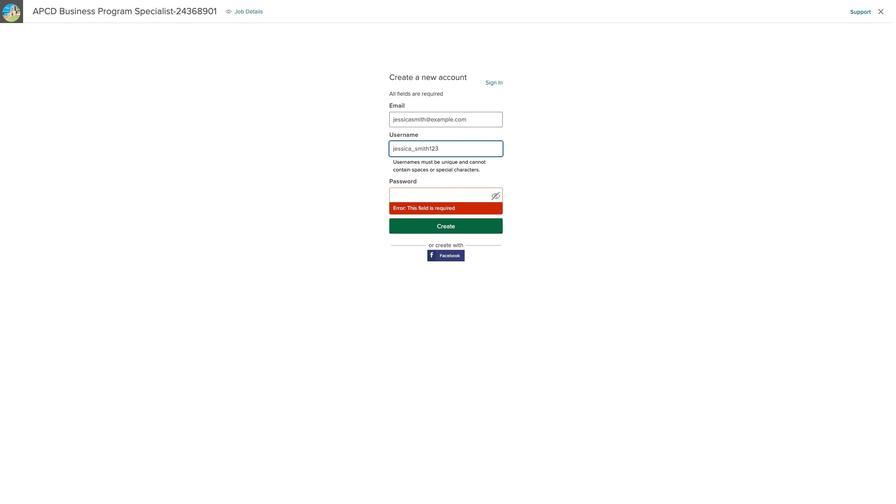 Task type: vqa. For each thing, say whether or not it's contained in the screenshot.
THE COUNTY OF SAN DIEGO "image" on the top of page
yes



Task type: describe. For each thing, give the bounding box(es) containing it.
xs image
[[226, 8, 232, 15]]

click to show the password image
[[491, 192, 501, 201]]



Task type: locate. For each thing, give the bounding box(es) containing it.
county of san diego image
[[0, 2, 23, 24]]

None text field
[[389, 112, 503, 128]]

  text field
[[389, 141, 503, 157]]

  password field
[[389, 188, 503, 203]]



